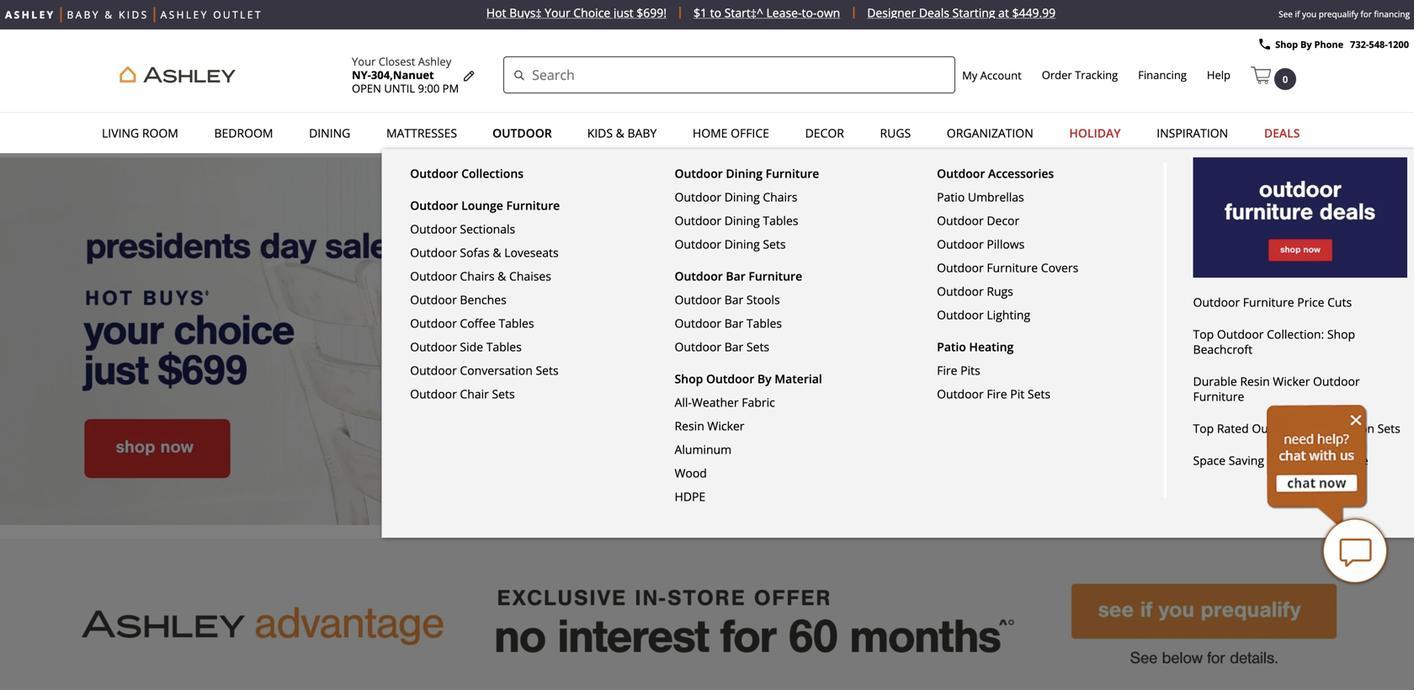 Task type: vqa. For each thing, say whether or not it's contained in the screenshot.
"Patio" in the outdoor accessories patio umbrellas outdoor decor outdoor pillows outdoor furniture covers outdoor rugs outdoor lighting
yes



Task type: describe. For each thing, give the bounding box(es) containing it.
hot buys‡ your choice just $699! link
[[474, 5, 681, 21]]

kids & baby link
[[582, 117, 662, 149]]

outdoor dining tables link
[[675, 205, 902, 229]]

shop for shop by phone 732-548-1200
[[1275, 38, 1298, 51]]

hdpe link
[[675, 481, 902, 505]]

$1
[[694, 5, 707, 21]]

outdoor pillows link
[[937, 228, 1159, 252]]

bedroom link
[[209, 117, 278, 149]]

& right the kids
[[616, 125, 624, 141]]

pits
[[961, 362, 980, 378]]

chaises
[[509, 268, 551, 284]]

outdoor inside the shop outdoor by material all-weather fabric resin wicker aluminum wood hdpe
[[706, 371, 754, 387]]

see if you prequalify for financing
[[1279, 8, 1410, 20]]

tables inside outdoor dining furniture outdoor dining chairs outdoor dining tables outdoor dining sets
[[763, 213, 798, 229]]

ashley inside 'ashley outlet' link
[[160, 8, 208, 21]]

rugs inside outdoor accessories patio umbrellas outdoor decor outdoor pillows outdoor furniture covers outdoor rugs outdoor lighting
[[987, 283, 1013, 299]]

top for top outdoor collection: shop beachcroft
[[1193, 326, 1214, 342]]

banner containing living room
[[0, 29, 1414, 538]]

my account link
[[962, 68, 1022, 83]]

baby
[[628, 125, 657, 141]]

outdoor rugs link
[[937, 275, 1159, 299]]

lease-
[[766, 5, 802, 21]]

prequalify
[[1319, 8, 1358, 20]]

order tracking link
[[1042, 67, 1118, 82]]

outdoor collections link
[[410, 165, 642, 181]]

all-
[[675, 394, 692, 410]]

kids & baby
[[587, 125, 657, 141]]

outdoor lighting link
[[937, 299, 1159, 323]]

patio inside outdoor accessories patio umbrellas outdoor decor outdoor pillows outdoor furniture covers outdoor rugs outdoor lighting
[[937, 189, 965, 205]]

search image
[[514, 68, 525, 85]]

closest
[[379, 54, 415, 69]]

accessories
[[988, 165, 1054, 181]]

bedroom
[[214, 125, 273, 141]]

outdoor furniture price cuts
[[1193, 294, 1352, 310]]

baby & kids link
[[67, 7, 149, 22]]

outdoor bar stools link
[[675, 284, 902, 308]]

to-
[[802, 5, 817, 21]]

top outdoor collection: shop beachcroft link
[[1193, 318, 1405, 365]]

0 vertical spatial your
[[545, 5, 570, 21]]

chat bubble mobile view image
[[1322, 518, 1389, 585]]

order tracking
[[1042, 67, 1118, 82]]

all-weather fabric link
[[675, 386, 902, 410]]

aluminum link
[[675, 434, 902, 458]]

decor inside outdoor accessories patio umbrellas outdoor decor outdoor pillows outdoor furniture covers outdoor rugs outdoor lighting
[[987, 213, 1020, 229]]

1 vertical spatial deals
[[1264, 125, 1300, 141]]

coffee
[[460, 315, 496, 331]]

9:00
[[418, 81, 440, 96]]

outdoor link
[[488, 117, 556, 149]]

& left 'chaises'
[[498, 268, 506, 284]]

sets down outdoor side tables link
[[536, 362, 559, 378]]

kids
[[119, 8, 149, 21]]

outdoor dining furniture link
[[675, 165, 905, 181]]

furniture inside outdoor bar furniture outdoor bar stools outdoor bar tables outdoor bar sets
[[749, 268, 802, 284]]

ashley outlet
[[160, 8, 262, 21]]

deals link
[[1259, 117, 1305, 149]]

$449.99
[[1012, 5, 1056, 21]]

outdoor bar furniture outdoor bar stools outdoor bar tables outdoor bar sets
[[675, 268, 802, 355]]

chairs inside outdoor dining furniture outdoor dining chairs outdoor dining tables outdoor dining sets
[[763, 189, 798, 205]]

ashley inside your closest ashley ny-304,nanuet
[[418, 54, 451, 69]]

account
[[980, 68, 1022, 83]]

financing
[[1374, 8, 1410, 20]]

my account
[[962, 68, 1022, 83]]

benches
[[460, 292, 507, 308]]

organization
[[947, 125, 1033, 141]]

outdoor fire pit sets link
[[937, 378, 1159, 402]]

ashley link
[[5, 7, 55, 22]]

see
[[1279, 8, 1293, 20]]

1 horizontal spatial fire
[[987, 386, 1007, 402]]

phone
[[1314, 38, 1344, 51]]

patio inside patio heating fire pits outdoor fire pit sets
[[937, 339, 966, 355]]

pillows
[[987, 236, 1025, 252]]

resin inside the shop outdoor by material all-weather fabric resin wicker aluminum wood hdpe
[[675, 418, 704, 434]]

0 vertical spatial by
[[1301, 38, 1312, 51]]

sets inside patio heating fire pits outdoor fire pit sets
[[1028, 386, 1051, 402]]

home office link
[[688, 117, 774, 149]]

lounge
[[461, 197, 503, 213]]

outdoor sofas & loveseats link
[[410, 237, 640, 261]]

sets inside outdoor dining furniture outdoor dining chairs outdoor dining tables outdoor dining sets
[[763, 236, 786, 252]]

shop for shop outdoor by material all-weather fabric resin wicker aluminum wood hdpe
[[675, 371, 703, 387]]

0 link
[[1251, 59, 1296, 90]]

order
[[1042, 67, 1072, 82]]

chairs inside outdoor lounge furniture outdoor sectionals outdoor sofas & loveseats outdoor chairs & chaises outdoor benches outdoor coffee tables outdoor side tables outdoor conversation sets outdoor chair sets
[[460, 268, 495, 284]]

loveseats
[[504, 245, 559, 261]]

your closest ashley ny-304,nanuet
[[352, 54, 451, 82]]

patio heating fire pits outdoor fire pit sets
[[937, 339, 1051, 402]]

space saving outdoor furniture link
[[1193, 445, 1405, 477]]

0 horizontal spatial rugs
[[880, 125, 911, 141]]

furniture inside outdoor accessories patio umbrellas outdoor decor outdoor pillows outdoor furniture covers outdoor rugs outdoor lighting
[[987, 260, 1038, 276]]

buys‡
[[509, 5, 542, 21]]

1 horizontal spatial conversation
[[1302, 421, 1375, 437]]

top for top rated outdoor conversation sets
[[1193, 421, 1214, 437]]

holiday link
[[1064, 117, 1126, 149]]

until
[[384, 81, 415, 96]]

outdoor lounge furniture outdoor sectionals outdoor sofas & loveseats outdoor chairs & chaises outdoor benches outdoor coffee tables outdoor side tables outdoor conversation sets outdoor chair sets
[[410, 197, 560, 402]]

shop outdoor by material all-weather fabric resin wicker aluminum wood hdpe
[[675, 371, 822, 505]]

outdoor sectionals link
[[410, 213, 640, 237]]

$1 to start‡^ lease-to-own link
[[681, 5, 855, 21]]

$699!
[[637, 5, 667, 21]]

change location image
[[462, 69, 476, 83]]

office
[[731, 125, 769, 141]]

dialogue message for liveperson image
[[1267, 405, 1368, 526]]

sectionals
[[460, 221, 515, 237]]

side
[[460, 339, 483, 355]]

saving
[[1229, 453, 1264, 469]]

wicker inside durable resin wicker outdoor furniture
[[1273, 373, 1310, 389]]

ny-
[[352, 67, 371, 82]]

space
[[1193, 453, 1226, 469]]

decor link
[[800, 117, 849, 149]]

outdoor dining furniture outdoor dining chairs outdoor dining tables outdoor dining sets
[[675, 165, 819, 252]]

tables down outdoor benches link
[[499, 315, 534, 331]]

umbrellas
[[968, 189, 1024, 205]]

outdoor inside top outdoor collection: shop beachcroft
[[1217, 326, 1264, 342]]

rugs link
[[875, 117, 916, 149]]



Task type: locate. For each thing, give the bounding box(es) containing it.
chairs
[[763, 189, 798, 205], [460, 268, 495, 284]]

0 horizontal spatial shop
[[675, 371, 703, 387]]

outdoor chairs & chaises link
[[410, 260, 640, 284]]

0 horizontal spatial deals
[[919, 5, 949, 21]]

1 vertical spatial wicker
[[707, 418, 745, 434]]

1 patio from the top
[[937, 189, 965, 205]]

pm
[[442, 81, 459, 96]]

0 vertical spatial wicker
[[1273, 373, 1310, 389]]

stools
[[747, 292, 780, 308]]

outdoor bar sets link
[[675, 331, 902, 355]]

furniture inside durable resin wicker outdoor furniture
[[1193, 389, 1244, 405]]

1 vertical spatial shop
[[1327, 326, 1355, 342]]

furniture down top rated outdoor conversation sets link
[[1317, 453, 1368, 469]]

wood
[[675, 465, 707, 481]]

patio
[[937, 189, 965, 205], [937, 339, 966, 355]]

rated
[[1217, 421, 1249, 437]]

0 horizontal spatial wicker
[[707, 418, 745, 434]]

0 vertical spatial shop
[[1275, 38, 1298, 51]]

by up fabric
[[758, 371, 772, 387]]

decor up 'outdoor dining furniture' link
[[805, 125, 844, 141]]

resin
[[1240, 373, 1270, 389], [675, 418, 704, 434]]

outdoor accessories patio umbrellas outdoor decor outdoor pillows outdoor furniture covers outdoor rugs outdoor lighting
[[937, 165, 1079, 323]]

weather
[[692, 394, 739, 410]]

outdoor decor link
[[937, 205, 1159, 229]]

banner
[[0, 29, 1414, 538]]

patio left umbrellas
[[937, 189, 965, 205]]

by
[[1301, 38, 1312, 51], [758, 371, 772, 387]]

none search field inside banner
[[504, 56, 956, 93]]

0 horizontal spatial ashley
[[160, 8, 208, 21]]

home office
[[693, 125, 769, 141]]

1 vertical spatial ashley
[[418, 54, 451, 69]]

resin inside durable resin wicker outdoor furniture
[[1240, 373, 1270, 389]]

0 vertical spatial conversation
[[460, 362, 533, 378]]

hot
[[486, 5, 506, 21]]

tables inside outdoor bar furniture outdoor bar stools outdoor bar tables outdoor bar sets
[[747, 315, 782, 331]]

ashley's special financing image
[[0, 539, 1414, 690]]

wicker down top outdoor collection: shop beachcroft link
[[1273, 373, 1310, 389]]

0 vertical spatial top
[[1193, 326, 1214, 342]]

None search field
[[504, 56, 956, 93]]

open
[[352, 81, 381, 96]]

outdoor dining chairs link
[[675, 181, 902, 205]]

living room link
[[97, 117, 183, 149]]

1 horizontal spatial resin
[[1240, 373, 1270, 389]]

top inside top outdoor collection: shop beachcroft
[[1193, 326, 1214, 342]]

ashley right the kids
[[160, 8, 208, 21]]

ashley up 9:00
[[418, 54, 451, 69]]

rugs right decor link at the top right
[[880, 125, 911, 141]]

mattresses
[[386, 125, 457, 141]]

furniture up stools
[[749, 268, 802, 284]]

0 horizontal spatial chairs
[[460, 268, 495, 284]]

0 horizontal spatial conversation
[[460, 362, 533, 378]]

conversation up space saving outdoor furniture link on the right of the page
[[1302, 421, 1375, 437]]

furniture up outdoor dining tables link
[[766, 165, 819, 181]]

1 horizontal spatial chairs
[[763, 189, 798, 205]]

main content
[[0, 157, 1414, 690]]

sets right pit
[[1028, 386, 1051, 402]]

shop inside the shop outdoor by material all-weather fabric resin wicker aluminum wood hdpe
[[675, 371, 703, 387]]

fire
[[937, 362, 957, 378], [987, 386, 1007, 402]]

by left phone
[[1301, 38, 1312, 51]]

outdoor accessories link
[[937, 165, 1161, 181]]

1 horizontal spatial decor
[[987, 213, 1020, 229]]

durable
[[1193, 373, 1237, 389]]

starting
[[953, 5, 995, 21]]

0
[[1283, 73, 1288, 85]]

ashley
[[5, 8, 55, 21]]

1 vertical spatial by
[[758, 371, 772, 387]]

outdoor side tables link
[[410, 331, 640, 355]]

your right buys‡
[[545, 5, 570, 21]]

if
[[1295, 8, 1300, 20]]

1 vertical spatial rugs
[[987, 283, 1013, 299]]

sets right chair
[[492, 386, 515, 402]]

sets down outdoor bar tables link
[[747, 339, 769, 355]]

outdoor dining sets link
[[675, 228, 902, 252]]

tracking
[[1075, 67, 1118, 82]]

1 horizontal spatial ashley
[[418, 54, 451, 69]]

at
[[998, 5, 1009, 21]]

1 vertical spatial resin
[[675, 418, 704, 434]]

top left rated
[[1193, 421, 1214, 437]]

0 horizontal spatial resin
[[675, 418, 704, 434]]

outdoor benches link
[[410, 284, 640, 308]]

by inside the shop outdoor by material all-weather fabric resin wicker aluminum wood hdpe
[[758, 371, 772, 387]]

patio heating link
[[937, 339, 1161, 355]]

1 vertical spatial patio
[[937, 339, 966, 355]]

chairs down sofas
[[460, 268, 495, 284]]

1 horizontal spatial rugs
[[987, 283, 1013, 299]]

shop up all-
[[675, 371, 703, 387]]

1 vertical spatial your
[[352, 54, 376, 69]]

shop down see
[[1275, 38, 1298, 51]]

furniture down pillows
[[987, 260, 1038, 276]]

home
[[693, 125, 728, 141]]

designer deals starting at $449.99 link
[[855, 5, 1068, 21]]

deals down 0
[[1264, 125, 1300, 141]]

1 horizontal spatial by
[[1301, 38, 1312, 51]]

furniture up top outdoor collection: shop beachcroft
[[1243, 294, 1294, 310]]

& right sofas
[[493, 245, 501, 261]]

fire left pit
[[987, 386, 1007, 402]]

outdoor furniture image
[[1193, 157, 1407, 278]]

cuts
[[1328, 294, 1352, 310]]

designer deals starting at $449.99
[[867, 5, 1056, 21]]

decor
[[805, 125, 844, 141], [987, 213, 1020, 229]]

hot buys‡ your choice just $699!
[[486, 5, 667, 21]]

conversation up chair
[[460, 362, 533, 378]]

choice
[[574, 5, 610, 21]]

furniture inside outdoor lounge furniture outdoor sectionals outdoor sofas & loveseats outdoor chairs & chaises outdoor benches outdoor coffee tables outdoor side tables outdoor conversation sets outdoor chair sets
[[506, 197, 560, 213]]

conversation
[[460, 362, 533, 378], [1302, 421, 1375, 437]]

outdoor coffee tables link
[[410, 307, 640, 331]]

your inside your closest ashley ny-304,nanuet
[[352, 54, 376, 69]]

wicker
[[1273, 373, 1310, 389], [707, 418, 745, 434]]

designer
[[867, 5, 916, 21]]

2 patio from the top
[[937, 339, 966, 355]]

wicker down weather
[[707, 418, 745, 434]]

open until 9:00 pm
[[352, 81, 459, 96]]

furniture up rated
[[1193, 389, 1244, 405]]

baby
[[67, 8, 100, 21]]

0 vertical spatial fire
[[937, 362, 957, 378]]

inspiration link
[[1152, 117, 1233, 149]]

rugs up lighting
[[987, 283, 1013, 299]]

1200
[[1388, 38, 1409, 51]]

furniture inside outdoor dining furniture outdoor dining chairs outdoor dining tables outdoor dining sets
[[766, 165, 819, 181]]

wicker inside the shop outdoor by material all-weather fabric resin wicker aluminum wood hdpe
[[707, 418, 745, 434]]

top up durable
[[1193, 326, 1214, 342]]

0 vertical spatial rugs
[[880, 125, 911, 141]]

1 horizontal spatial your
[[545, 5, 570, 21]]

organization link
[[942, 117, 1039, 149]]

sets down outdoor dining tables link
[[763, 236, 786, 252]]

furniture
[[766, 165, 819, 181], [506, 197, 560, 213], [987, 260, 1038, 276], [749, 268, 802, 284], [1243, 294, 1294, 310], [1193, 389, 1244, 405], [1317, 453, 1368, 469]]

bar
[[726, 268, 746, 284], [725, 292, 744, 308], [725, 315, 744, 331], [725, 339, 744, 355]]

0 horizontal spatial decor
[[805, 125, 844, 141]]

just
[[614, 5, 634, 21]]

deals left starting
[[919, 5, 949, 21]]

2 horizontal spatial shop
[[1327, 326, 1355, 342]]

sets right dialogue message for liveperson image
[[1378, 421, 1401, 437]]

548-
[[1369, 38, 1388, 51]]

0 vertical spatial chairs
[[763, 189, 798, 205]]

financing
[[1138, 67, 1187, 82]]

resin down all-
[[675, 418, 704, 434]]

1 vertical spatial conversation
[[1302, 421, 1375, 437]]

holiday
[[1069, 125, 1121, 141]]

see if you prequalify for financing link
[[1275, 0, 1414, 29]]

tables right side
[[486, 339, 522, 355]]

ashley's presidents day sale image
[[0, 157, 1414, 525]]

outdoor inside durable resin wicker outdoor furniture
[[1313, 373, 1360, 389]]

1 vertical spatial fire
[[987, 386, 1007, 402]]

tables
[[763, 213, 798, 229], [499, 315, 534, 331], [747, 315, 782, 331], [486, 339, 522, 355]]

732-548-1200 link
[[1350, 38, 1409, 51]]

sofas
[[460, 245, 490, 261]]

outdoor inside patio heating fire pits outdoor fire pit sets
[[937, 386, 984, 402]]

0 horizontal spatial your
[[352, 54, 376, 69]]

durable resin wicker outdoor furniture
[[1193, 373, 1360, 405]]

0 horizontal spatial fire
[[937, 362, 957, 378]]

1 vertical spatial top
[[1193, 421, 1214, 437]]

chairs down 'outdoor dining furniture' link
[[763, 189, 798, 205]]

0 vertical spatial patio
[[937, 189, 965, 205]]

fire left pits
[[937, 362, 957, 378]]

rugs
[[880, 125, 911, 141], [987, 283, 1013, 299]]

my
[[962, 68, 978, 83]]

1 horizontal spatial shop
[[1275, 38, 1298, 51]]

your
[[545, 5, 570, 21], [352, 54, 376, 69]]

you
[[1302, 8, 1317, 20]]

1 vertical spatial chairs
[[460, 268, 495, 284]]

heating
[[969, 339, 1014, 355]]

shop inside top outdoor collection: shop beachcroft
[[1327, 326, 1355, 342]]

ashley image
[[114, 64, 242, 86]]

material
[[775, 371, 822, 387]]

sets inside outdoor bar furniture outdoor bar stools outdoor bar tables outdoor bar sets
[[747, 339, 769, 355]]

0 vertical spatial resin
[[1240, 373, 1270, 389]]

your up open
[[352, 54, 376, 69]]

resin right durable
[[1240, 373, 1270, 389]]

304,nanuet
[[371, 67, 434, 82]]

patio up pits
[[937, 339, 966, 355]]

0 vertical spatial deals
[[919, 5, 949, 21]]

0 horizontal spatial by
[[758, 371, 772, 387]]

patio umbrellas link
[[937, 181, 1159, 205]]

decor up pillows
[[987, 213, 1020, 229]]

2 top from the top
[[1193, 421, 1214, 437]]

tables down the outdoor dining chairs link
[[763, 213, 798, 229]]

0 vertical spatial ashley
[[160, 8, 208, 21]]

tables down stools
[[747, 315, 782, 331]]

1 top from the top
[[1193, 326, 1214, 342]]

aluminum
[[675, 442, 732, 458]]

shop down cuts
[[1327, 326, 1355, 342]]

top outdoor collection: shop beachcroft
[[1193, 326, 1355, 357]]

2 vertical spatial shop
[[675, 371, 703, 387]]

for
[[1361, 8, 1372, 20]]

conversation inside outdoor lounge furniture outdoor sectionals outdoor sofas & loveseats outdoor chairs & chaises outdoor benches outdoor coffee tables outdoor side tables outdoor conversation sets outdoor chair sets
[[460, 362, 533, 378]]

& left the kids
[[105, 8, 114, 21]]

0 vertical spatial decor
[[805, 125, 844, 141]]

732-
[[1350, 38, 1369, 51]]

1 horizontal spatial deals
[[1264, 125, 1300, 141]]

1 vertical spatial decor
[[987, 213, 1020, 229]]

hdpe
[[675, 489, 706, 505]]

kids
[[587, 125, 613, 141]]

1 horizontal spatial wicker
[[1273, 373, 1310, 389]]

furniture down outdoor collections "link"
[[506, 197, 560, 213]]

top
[[1193, 326, 1214, 342], [1193, 421, 1214, 437]]



